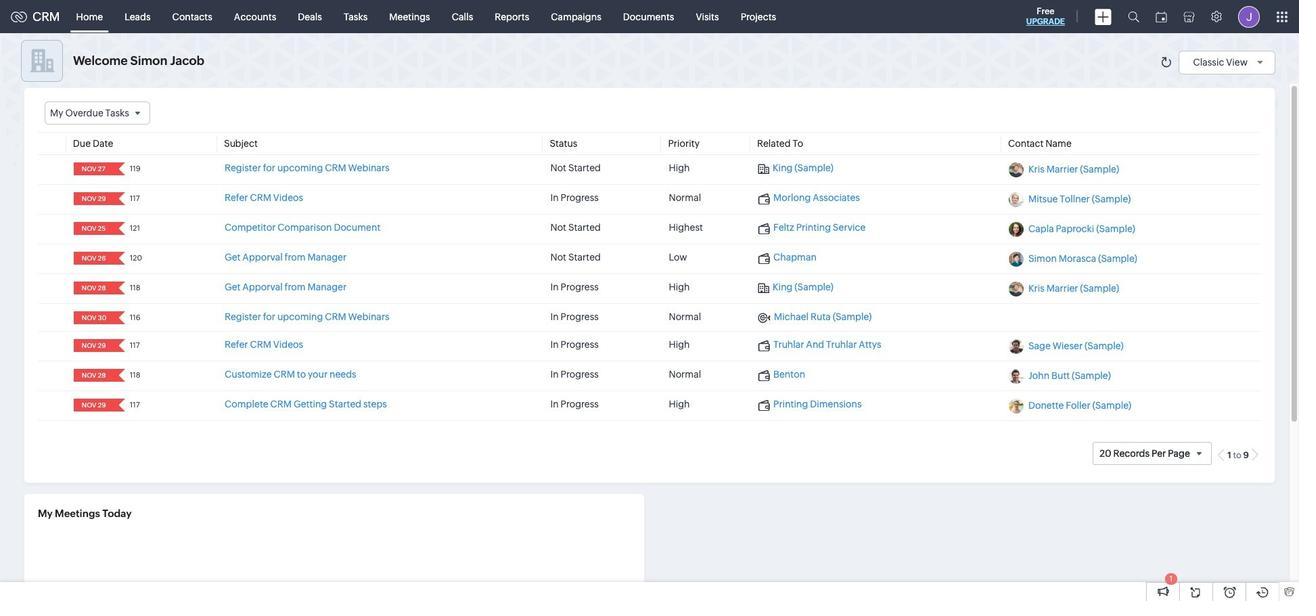 Task type: vqa. For each thing, say whether or not it's contained in the screenshot.
"Previous Record" image
no



Task type: locate. For each thing, give the bounding box(es) containing it.
create menu image
[[1095, 8, 1112, 25]]

profile image
[[1239, 6, 1260, 27]]

calendar image
[[1156, 11, 1168, 22]]

None field
[[45, 102, 150, 125], [78, 163, 110, 175], [78, 192, 110, 205], [78, 222, 110, 235], [78, 252, 110, 265], [78, 282, 110, 295], [78, 312, 110, 324], [78, 339, 110, 352], [78, 369, 110, 382], [78, 399, 110, 412], [45, 102, 150, 125], [78, 163, 110, 175], [78, 192, 110, 205], [78, 222, 110, 235], [78, 252, 110, 265], [78, 282, 110, 295], [78, 312, 110, 324], [78, 339, 110, 352], [78, 369, 110, 382], [78, 399, 110, 412]]



Task type: describe. For each thing, give the bounding box(es) containing it.
search element
[[1120, 0, 1148, 33]]

create menu element
[[1087, 0, 1120, 33]]

profile element
[[1231, 0, 1269, 33]]

search image
[[1128, 11, 1140, 22]]

logo image
[[11, 11, 27, 22]]



